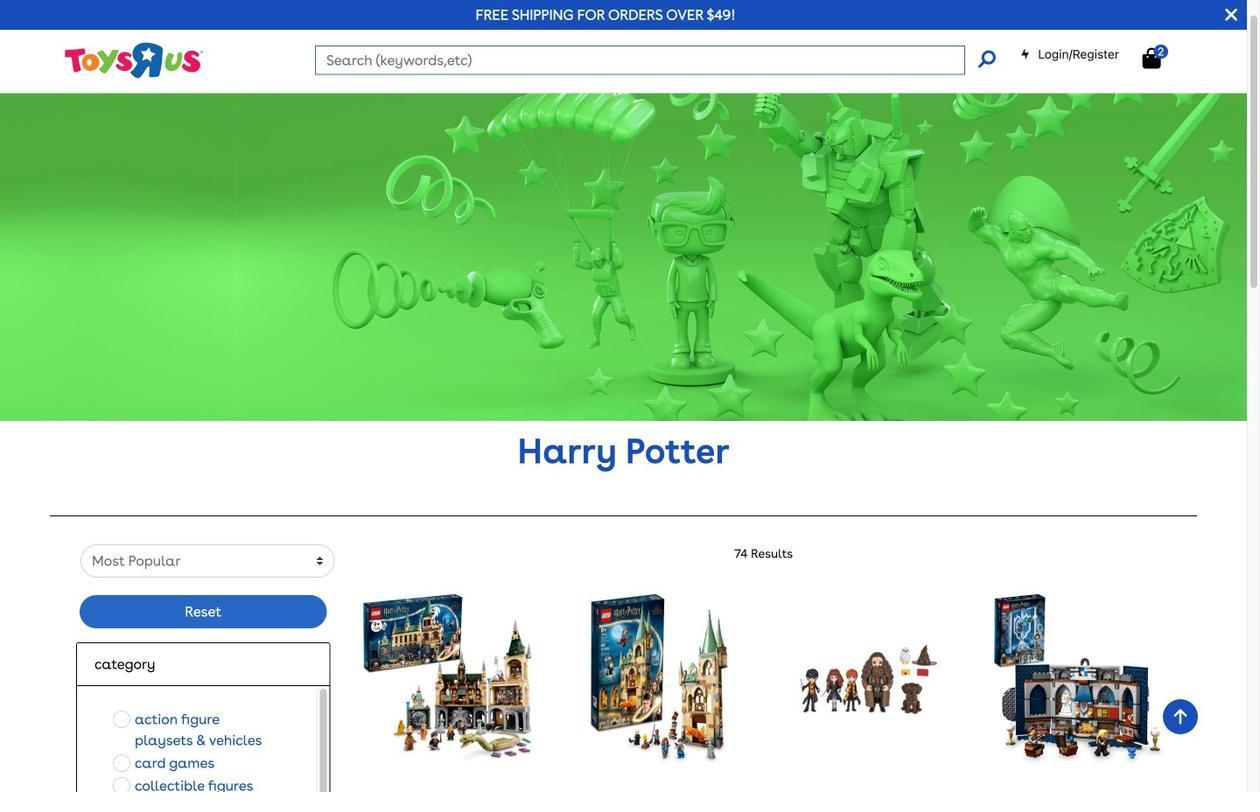 Task type: locate. For each thing, give the bounding box(es) containing it.
None search field
[[315, 46, 996, 75]]

main content
[[0, 28, 1247, 792]]

menu bar
[[51, 0, 1247, 28]]

Enter Keyword or Item No. search field
[[315, 46, 966, 75]]



Task type: vqa. For each thing, say whether or not it's contained in the screenshot.
Goldberger button
no



Task type: describe. For each thing, give the bounding box(es) containing it.
this icon serves as a link to download the essential accessibility assistive technology app for individuals with physical disabilities. it is featured as part of our commitment to diversity and inclusion. image
[[548, 0, 601, 8]]

lego® harry potter hogwarts: room of requirement 76413 building set, 587 pieces image
[[587, 526, 731, 702]]

lego® harry potter® ravenclaw house banner 76411 building toy set (305 pieces) image
[[991, 526, 1167, 702]]

category element
[[95, 589, 312, 610]]

toys r us image
[[63, 41, 203, 80]]

close button image
[[1226, 5, 1238, 25]]

wizarding world, harry potter magical minis first-year set image
[[797, 526, 941, 702]]

lego® harry potter® hogwarts chamber of secrets 76389 building kit (1,176 pieces) image
[[361, 526, 536, 702]]

shopping bag image
[[1143, 48, 1161, 69]]

product-tab tab panel
[[63, 479, 1187, 792]]



